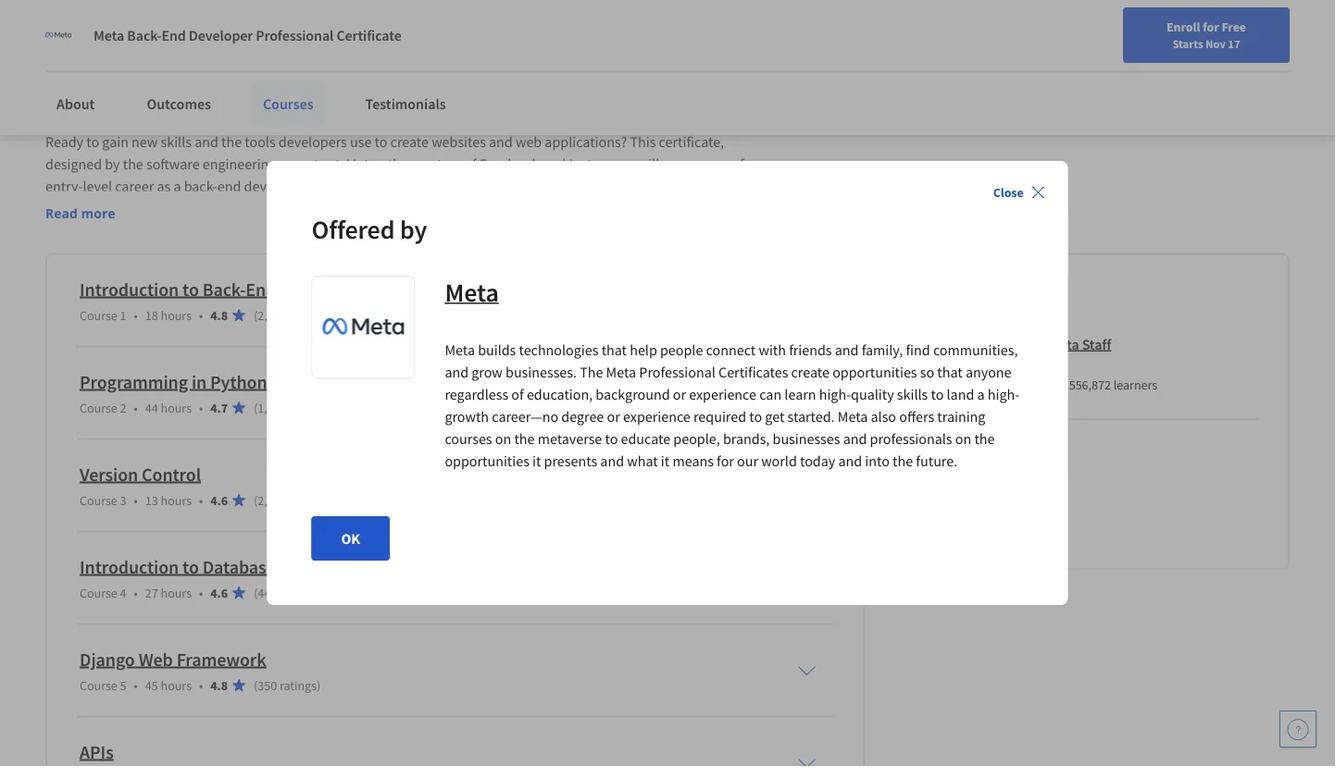 Task type: describe. For each thing, give the bounding box(es) containing it.
skills inside meta builds technologies that help people connect with friends and family, find communities, and grow businesses. the meta professional certificates create opportunities so that anyone regardless of education, background or experience can learn high-quality skills to land a high- growth career—no degree or experience required to get started. meta also offers training courses on the metaverse to educate people, brands, businesses and professionals on the opportunities it presents and what it means for our world today and into the future.
[[897, 385, 928, 404]]

( 350 ratings )
[[254, 677, 321, 694]]

for inside ready to gain new skills and the tools developers use to create websites and web applications? this certificate, designed by the software engineering experts at  meta—the creators of facebook and instagram, will prepare you for an entry-level career as a back-end developer. read more
[[740, 155, 757, 174]]

meta up 131 at right
[[984, 357, 1010, 373]]

• left 4.7
[[199, 400, 203, 416]]

ok button
[[312, 517, 390, 561]]

4
[[120, 585, 126, 602]]

grow
[[472, 363, 503, 382]]

and up facebook
[[489, 133, 513, 151]]

means
[[673, 452, 714, 471]]

course 5 • 45 hours •
[[80, 677, 203, 694]]

enroll for free starts nov 17
[[1167, 19, 1247, 51]]

an
[[760, 155, 776, 174]]

new
[[821, 58, 846, 75]]

django web framework link
[[80, 648, 266, 671]]

meta up grow
[[445, 341, 475, 359]]

course for introduction to databases for back-end development
[[80, 585, 117, 602]]

meta back-end developer professional certificate
[[94, 26, 402, 44]]

professionals
[[870, 430, 953, 448]]

2 it from the left
[[661, 452, 670, 471]]

course for version control
[[80, 492, 117, 509]]

course
[[339, 76, 412, 108]]

a inside meta builds technologies that help people connect with friends and family, find communities, and grow businesses. the meta professional certificates create opportunities so that anyone regardless of education, background or experience can learn high-quality skills to land a high- growth career—no degree or experience required to get started. meta also offers training courses on the metaverse to educate people, brands, businesses and professionals on the opportunities it presents and what it means for our world today and into the future.
[[978, 385, 985, 404]]

1 vertical spatial offered by
[[927, 444, 1009, 467]]

communities,
[[934, 341, 1018, 359]]

1
[[120, 307, 126, 324]]

introduction to databases for back-end development
[[80, 556, 497, 579]]

131 courses
[[984, 377, 1049, 394]]

by inside taught by meta staff meta
[[1031, 335, 1046, 354]]

the up career
[[123, 155, 143, 174]]

3 hours from the top
[[161, 492, 192, 509]]

meta up coursera image
[[94, 26, 124, 44]]

facebook
[[480, 155, 539, 174]]

2 horizontal spatial back-
[[313, 556, 356, 579]]

as
[[157, 177, 171, 196]]

django web framework
[[80, 648, 266, 671]]

professional certificate - 9 course series
[[45, 76, 482, 108]]

1 vertical spatial experience
[[623, 408, 691, 426]]

learn
[[785, 385, 816, 404]]

) for introduction to back-end development
[[326, 307, 330, 324]]

web
[[516, 133, 542, 151]]

• down introduction to back-end development
[[199, 307, 203, 324]]

about
[[56, 94, 95, 113]]

taught by meta staff link
[[984, 335, 1112, 354]]

hours for back-
[[161, 307, 192, 324]]

taught
[[984, 335, 1028, 354]]

programming in python link
[[80, 370, 267, 394]]

27
[[145, 585, 158, 602]]

meta up background
[[606, 363, 636, 382]]

find
[[768, 58, 792, 75]]

of for facebook
[[464, 155, 477, 174]]

1 vertical spatial end
[[246, 278, 276, 301]]

ready to gain new skills and the tools developers use to create websites and web applications? this certificate, designed by the software engineering experts at  meta—the creators of facebook and instagram, will prepare you for an entry-level career as a back-end developer. read more
[[45, 133, 779, 222]]

brands,
[[723, 430, 770, 448]]

developers
[[279, 133, 347, 151]]

the down training
[[975, 430, 995, 448]]

for individuals
[[30, 9, 123, 28]]

( for to
[[254, 585, 258, 602]]

course for introduction to back-end development
[[80, 307, 117, 324]]

for link
[[146, 0, 252, 37]]

people
[[660, 341, 703, 359]]

• right 5
[[134, 677, 138, 694]]

regardless
[[445, 385, 509, 404]]

with
[[759, 341, 786, 359]]

0 vertical spatial experience
[[689, 385, 757, 404]]

0 horizontal spatial certificate
[[187, 76, 302, 108]]

connect
[[706, 341, 756, 359]]

4.8 for back-
[[211, 307, 228, 324]]

ready
[[45, 133, 83, 151]]

a inside ready to gain new skills and the tools developers use to create websites and web applications? this certificate, designed by the software engineering experts at  meta—the creators of facebook and instagram, will prepare you for an entry-level career as a back-end developer. read more
[[174, 177, 181, 196]]

you
[[714, 155, 737, 174]]

0 vertical spatial end
[[162, 26, 186, 44]]

friends
[[789, 341, 832, 359]]

course 1 • 18 hours •
[[80, 307, 203, 324]]

44
[[145, 400, 158, 416]]

for up the ( 442 ratings
[[287, 556, 310, 579]]

universities
[[294, 9, 370, 28]]

2
[[120, 400, 126, 416]]

help
[[630, 341, 657, 359]]

ratings right 350
[[280, 677, 317, 694]]

taught by meta staff meta
[[984, 335, 1112, 373]]

2,529
[[258, 307, 287, 324]]

course 2 • 44 hours •
[[80, 400, 203, 416]]

2,470
[[258, 492, 287, 509]]

0 vertical spatial back-
[[127, 26, 162, 44]]

the
[[580, 363, 603, 382]]

end
[[218, 177, 241, 196]]

5
[[120, 677, 126, 694]]

find
[[906, 341, 931, 359]]

0 vertical spatial courses
[[263, 94, 314, 113]]

meta left staff
[[1049, 335, 1080, 354]]

course for programming in python
[[80, 400, 117, 416]]

find your new career
[[768, 58, 884, 75]]

1 horizontal spatial development
[[390, 556, 497, 579]]

to up the course 1 • 18 hours •
[[183, 278, 199, 301]]

4.6 for to
[[211, 585, 228, 602]]

hours for framework
[[161, 677, 192, 694]]

0 vertical spatial that
[[602, 341, 627, 359]]

help center image
[[1287, 719, 1310, 741]]

by right future.
[[989, 444, 1009, 467]]

universities link
[[267, 0, 377, 37]]

ratings for control
[[289, 492, 326, 509]]

enroll
[[1167, 19, 1201, 35]]

career
[[848, 58, 884, 75]]

1 on from the left
[[495, 430, 511, 448]]

developer
[[189, 26, 253, 44]]

ratings for to
[[280, 585, 317, 602]]

prepare
[[663, 155, 711, 174]]

5 ( from the top
[[254, 677, 258, 694]]

learners
[[1114, 377, 1158, 394]]

17
[[1228, 36, 1241, 51]]

the up the engineering
[[221, 133, 242, 151]]

and up into
[[843, 430, 867, 448]]

and down "applications?"
[[542, 155, 566, 174]]

4.8 for framework
[[211, 677, 228, 694]]

use
[[350, 133, 372, 151]]

1 high- from the left
[[819, 385, 851, 404]]

businesses
[[773, 430, 841, 448]]

and up regardless at the bottom
[[445, 363, 469, 382]]

4.7
[[211, 400, 228, 416]]

certificate,
[[659, 133, 724, 151]]

shopping cart: 1 item image
[[902, 51, 938, 81]]

by inside dialog
[[400, 213, 427, 246]]

show notifications image
[[1086, 60, 1108, 82]]

for for for
[[153, 9, 173, 28]]

to left gain
[[86, 133, 99, 151]]

and left family,
[[835, 341, 859, 359]]

builds
[[478, 341, 516, 359]]

gain
[[102, 133, 129, 151]]

into
[[865, 452, 890, 471]]

nov
[[1206, 36, 1226, 51]]

this
[[630, 133, 656, 151]]

creators
[[411, 155, 461, 174]]

• right 1 on the left of the page
[[134, 307, 138, 324]]

and up the engineering
[[195, 133, 218, 151]]

0 vertical spatial certificate
[[337, 26, 402, 44]]

meta up builds
[[445, 276, 499, 309]]

level
[[83, 177, 112, 196]]

( 2,470 ratings
[[254, 492, 326, 509]]

future.
[[916, 452, 958, 471]]

offers
[[900, 408, 935, 426]]

started.
[[788, 408, 835, 426]]

designed
[[45, 155, 102, 174]]

websites
[[432, 133, 486, 151]]

( 1,055 ratings
[[254, 400, 326, 416]]

to left educate
[[605, 430, 618, 448]]

meta down quality
[[838, 408, 868, 426]]

• right 2 on the bottom left
[[134, 400, 138, 416]]

and left what
[[600, 452, 624, 471]]

meta image
[[45, 22, 71, 48]]



Task type: locate. For each thing, give the bounding box(es) containing it.
professional up -
[[256, 26, 334, 44]]

courses left 9
[[263, 94, 314, 113]]

the down career—no
[[514, 430, 535, 448]]

1 vertical spatial offered
[[927, 444, 986, 467]]

0 vertical spatial development
[[280, 278, 386, 301]]

0 vertical spatial 4.6
[[211, 492, 228, 509]]

0 horizontal spatial skills
[[161, 133, 192, 151]]

1 vertical spatial of
[[512, 385, 524, 404]]

introduction up 4
[[80, 556, 179, 579]]

0 vertical spatial or
[[673, 385, 686, 404]]

2 vertical spatial back-
[[313, 556, 356, 579]]

a right "as"
[[174, 177, 181, 196]]

create inside ready to gain new skills and the tools developers use to create websites and web applications? this certificate, designed by the software engineering experts at  meta—the creators of facebook and instagram, will prepare you for an entry-level career as a back-end developer. read more
[[391, 133, 429, 151]]

1 vertical spatial courses
[[1006, 377, 1049, 394]]

to left get
[[750, 408, 762, 426]]

2 introduction from the top
[[80, 556, 179, 579]]

556,872
[[1070, 377, 1111, 394]]

version
[[80, 463, 138, 486]]

introduction to back-end development link
[[80, 278, 386, 301]]

350
[[258, 677, 277, 694]]

introduction to databases for back-end development link
[[80, 556, 497, 579]]

3 ( from the top
[[254, 492, 258, 509]]

on down career—no
[[495, 430, 511, 448]]

skills up software
[[161, 133, 192, 151]]

businesses.
[[506, 363, 577, 382]]

442
[[258, 585, 277, 602]]

certificate
[[337, 26, 402, 44], [187, 76, 302, 108]]

educate
[[621, 430, 671, 448]]

hours right 13
[[161, 492, 192, 509]]

control
[[142, 463, 201, 486]]

2 vertical spatial professional
[[639, 363, 716, 382]]

offered by down meta—the
[[312, 213, 427, 246]]

1 horizontal spatial opportunities
[[833, 363, 917, 382]]

hours right 18 at top left
[[161, 307, 192, 324]]

the down professionals
[[893, 452, 913, 471]]

( down the "framework"
[[254, 677, 258, 694]]

to right use
[[375, 133, 388, 151]]

hours
[[161, 307, 192, 324], [161, 400, 192, 416], [161, 492, 192, 509], [161, 585, 192, 602], [161, 677, 192, 694]]

4.6 left 2,470
[[211, 492, 228, 509]]

45
[[145, 677, 158, 694]]

create up creators
[[391, 133, 429, 151]]

land
[[947, 385, 975, 404]]

1 introduction from the top
[[80, 278, 179, 301]]

) for django web framework
[[317, 677, 321, 694]]

by inside ready to gain new skills and the tools developers use to create websites and web applications? this certificate, designed by the software engineering experts at  meta—the creators of facebook and instagram, will prepare you for an entry-level career as a back-end developer. read more
[[105, 155, 120, 174]]

1 horizontal spatial on
[[956, 430, 972, 448]]

1 course from the top
[[80, 307, 117, 324]]

1 vertical spatial back-
[[203, 278, 246, 301]]

for inside meta builds technologies that help people connect with friends and family, find communities, and grow businesses. the meta professional certificates create opportunities so that anyone regardless of education, background or experience can learn high-quality skills to land a high- growth career—no degree or experience required to get started. meta also offers training courses on the metaverse to educate people, brands, businesses and professionals on the opportunities it presents and what it means for our world today and into the future.
[[717, 452, 734, 471]]

opportunities up quality
[[833, 363, 917, 382]]

0 horizontal spatial of
[[464, 155, 477, 174]]

1 vertical spatial a
[[978, 385, 985, 404]]

hours right 44
[[161, 400, 192, 416]]

to left the databases
[[183, 556, 199, 579]]

1 vertical spatial introduction
[[80, 556, 179, 579]]

also
[[871, 408, 897, 426]]

framework
[[177, 648, 266, 671]]

for left developer
[[153, 9, 173, 28]]

introduction for introduction to back-end development
[[80, 278, 179, 301]]

or down background
[[607, 408, 620, 426]]

0 vertical spatial create
[[391, 133, 429, 151]]

4.8
[[211, 307, 228, 324], [211, 677, 228, 694]]

1 horizontal spatial courses
[[1006, 377, 1049, 394]]

required
[[694, 408, 747, 426]]

end down ok
[[356, 556, 387, 579]]

experience up required
[[689, 385, 757, 404]]

4 hours from the top
[[161, 585, 192, 602]]

of for education,
[[512, 385, 524, 404]]

it left presents
[[533, 452, 541, 471]]

offered down meta—the
[[312, 213, 395, 246]]

) right 2,529
[[326, 307, 330, 324]]

556,872 learners
[[1070, 377, 1158, 394]]

( for in
[[254, 400, 258, 416]]

ok
[[341, 530, 360, 548]]

about link
[[45, 83, 106, 124]]

0 horizontal spatial end
[[162, 26, 186, 44]]

ratings right 1,055
[[289, 400, 326, 416]]

technologies
[[519, 341, 599, 359]]

1 horizontal spatial or
[[673, 385, 686, 404]]

1 horizontal spatial for
[[153, 9, 173, 28]]

for up nov
[[1203, 19, 1220, 35]]

introduction up 1 on the left of the page
[[80, 278, 179, 301]]

3
[[120, 492, 126, 509]]

0 horizontal spatial opportunities
[[445, 452, 530, 471]]

0 vertical spatial offered by
[[312, 213, 427, 246]]

create inside meta builds technologies that help people connect with friends and family, find communities, and grow businesses. the meta professional certificates create opportunities so that anyone regardless of education, background or experience can learn high-quality skills to land a high- growth career—no degree or experience required to get started. meta also offers training courses on the metaverse to educate people, brands, businesses and professionals on the opportunities it presents and what it means for our world today and into the future.
[[792, 363, 830, 382]]

for left an
[[740, 155, 757, 174]]

1 vertical spatial that
[[938, 363, 963, 382]]

hours for databases
[[161, 585, 192, 602]]

testimonials
[[365, 94, 446, 113]]

education,
[[527, 385, 593, 404]]

2 hours from the top
[[161, 400, 192, 416]]

0 vertical spatial a
[[174, 177, 181, 196]]

1 horizontal spatial back-
[[203, 278, 246, 301]]

offered down training
[[927, 444, 986, 467]]

1 horizontal spatial skills
[[897, 385, 928, 404]]

1 horizontal spatial high-
[[988, 385, 1020, 404]]

2 high- from the left
[[988, 385, 1020, 404]]

certificate up the tools
[[187, 76, 302, 108]]

2 course from the top
[[80, 400, 117, 416]]

english
[[980, 58, 1025, 76]]

hours right 45
[[161, 677, 192, 694]]

0 horizontal spatial for
[[30, 9, 50, 28]]

by down creators
[[400, 213, 427, 246]]

high- down anyone on the right top
[[988, 385, 1020, 404]]

0 vertical spatial professional
[[256, 26, 334, 44]]

0 horizontal spatial a
[[174, 177, 181, 196]]

in
[[192, 370, 207, 394]]

0 horizontal spatial or
[[607, 408, 620, 426]]

by down gain
[[105, 155, 120, 174]]

of inside ready to gain new skills and the tools developers use to create websites and web applications? this certificate, designed by the software engineering experts at  meta—the creators of facebook and instagram, will prepare you for an entry-level career as a back-end developer. read more
[[464, 155, 477, 174]]

back-
[[184, 177, 218, 196]]

1 4.8 from the top
[[211, 307, 228, 324]]

1 horizontal spatial offered
[[927, 444, 986, 467]]

2 ( from the top
[[254, 400, 258, 416]]

skills up offers
[[897, 385, 928, 404]]

• right 4
[[134, 585, 138, 602]]

1 for from the left
[[30, 9, 50, 28]]

career—no
[[492, 408, 559, 426]]

1 vertical spatial 4.8
[[211, 677, 228, 694]]

growth
[[445, 408, 489, 426]]

1 vertical spatial opportunities
[[445, 452, 530, 471]]

0 vertical spatial introduction
[[80, 278, 179, 301]]

1 vertical spatial create
[[792, 363, 830, 382]]

of inside meta builds technologies that help people connect with friends and family, find communities, and grow businesses. the meta professional certificates create opportunities so that anyone regardless of education, background or experience can learn high-quality skills to land a high- growth career—no degree or experience required to get started. meta also offers training courses on the metaverse to educate people, brands, businesses and professionals on the opportunities it presents and what it means for our world today and into the future.
[[512, 385, 524, 404]]

skills inside ready to gain new skills and the tools developers use to create websites and web applications? this certificate, designed by the software engineering experts at  meta—the creators of facebook and instagram, will prepare you for an entry-level career as a back-end developer. read more
[[161, 133, 192, 151]]

1 horizontal spatial create
[[792, 363, 830, 382]]

can
[[760, 385, 782, 404]]

high- up started.
[[819, 385, 851, 404]]

read more button
[[45, 203, 115, 223]]

professional down people
[[639, 363, 716, 382]]

anyone
[[966, 363, 1012, 382]]

individuals
[[53, 9, 123, 28]]

4.6 for control
[[211, 492, 228, 509]]

0 horizontal spatial )
[[317, 677, 321, 694]]

course left 4
[[80, 585, 117, 602]]

0 vertical spatial offered
[[312, 213, 395, 246]]

courses
[[445, 430, 492, 448]]

metaverse
[[538, 430, 602, 448]]

4.6 down the databases
[[211, 585, 228, 602]]

our
[[737, 452, 759, 471]]

people,
[[674, 430, 720, 448]]

2 4.8 from the top
[[211, 677, 228, 694]]

experts
[[279, 155, 325, 174]]

2 horizontal spatial end
[[356, 556, 387, 579]]

apis
[[80, 741, 114, 764]]

ratings for in
[[289, 400, 326, 416]]

for left our
[[717, 452, 734, 471]]

4 ( from the top
[[254, 585, 258, 602]]

so
[[920, 363, 935, 382]]

on down training
[[956, 430, 972, 448]]

4 course from the top
[[80, 585, 117, 602]]

0 horizontal spatial professional
[[45, 76, 182, 108]]

a right land
[[978, 385, 985, 404]]

0 horizontal spatial offered
[[312, 213, 395, 246]]

of down websites
[[464, 155, 477, 174]]

or down people
[[673, 385, 686, 404]]

•
[[134, 307, 138, 324], [199, 307, 203, 324], [134, 400, 138, 416], [199, 400, 203, 416], [134, 492, 138, 509], [199, 492, 203, 509], [134, 585, 138, 602], [199, 585, 203, 602], [134, 677, 138, 694], [199, 677, 203, 694]]

0 horizontal spatial create
[[391, 133, 429, 151]]

5 course from the top
[[80, 677, 117, 694]]

) right 350
[[317, 677, 321, 694]]

ratings down introduction to databases for back-end development link
[[280, 585, 317, 602]]

1 vertical spatial 4.6
[[211, 585, 228, 602]]

free
[[1222, 19, 1247, 35]]

0 horizontal spatial back-
[[127, 26, 162, 44]]

for for for individuals
[[30, 9, 50, 28]]

0 vertical spatial opportunities
[[833, 363, 917, 382]]

programming
[[80, 370, 188, 394]]

professional
[[256, 26, 334, 44], [45, 76, 182, 108], [639, 363, 716, 382]]

more
[[81, 204, 115, 222]]

skills
[[161, 133, 192, 151], [897, 385, 928, 404]]

3 course from the top
[[80, 492, 117, 509]]

for inside enroll for free starts nov 17
[[1203, 19, 1220, 35]]

0 vertical spatial 4.8
[[211, 307, 228, 324]]

course left 1 on the left of the page
[[80, 307, 117, 324]]

ratings right 2,529
[[289, 307, 326, 324]]

it right what
[[661, 452, 670, 471]]

0 vertical spatial )
[[326, 307, 330, 324]]

2 vertical spatial end
[[356, 556, 387, 579]]

will
[[638, 155, 660, 174]]

meta
[[94, 26, 124, 44], [445, 276, 499, 309], [1049, 335, 1080, 354], [445, 341, 475, 359], [984, 357, 1010, 373], [606, 363, 636, 382], [838, 408, 868, 426]]

0 horizontal spatial that
[[602, 341, 627, 359]]

courses right 131 at right
[[1006, 377, 1049, 394]]

certificate up course
[[337, 26, 402, 44]]

1 4.6 from the top
[[211, 492, 228, 509]]

entry-
[[45, 177, 83, 196]]

a
[[174, 177, 181, 196], [978, 385, 985, 404]]

offered inside dialog
[[312, 213, 395, 246]]

banner navigation
[[15, 0, 521, 37]]

• down the control
[[199, 492, 203, 509]]

1 horizontal spatial a
[[978, 385, 985, 404]]

1 horizontal spatial of
[[512, 385, 524, 404]]

to
[[86, 133, 99, 151], [375, 133, 388, 151], [183, 278, 199, 301], [931, 385, 944, 404], [750, 408, 762, 426], [605, 430, 618, 448], [183, 556, 199, 579]]

create down friends
[[792, 363, 830, 382]]

1 vertical spatial development
[[390, 556, 497, 579]]

• right 3
[[134, 492, 138, 509]]

of
[[464, 155, 477, 174], [512, 385, 524, 404]]

1 vertical spatial certificate
[[187, 76, 302, 108]]

2 for from the left
[[153, 9, 173, 28]]

meta—the
[[346, 155, 408, 174]]

hours right 27 at the left bottom
[[161, 585, 192, 602]]

1 horizontal spatial )
[[326, 307, 330, 324]]

1 hours from the top
[[161, 307, 192, 324]]

0 horizontal spatial it
[[533, 452, 541, 471]]

course left 5
[[80, 677, 117, 694]]

by right 'taught'
[[1031, 335, 1046, 354]]

0 horizontal spatial courses
[[263, 94, 314, 113]]

coursera career certificate image
[[940, 0, 1249, 35]]

( down python
[[254, 400, 258, 416]]

and left into
[[839, 452, 862, 471]]

introduction for introduction to databases for back-end development
[[80, 556, 179, 579]]

what
[[627, 452, 658, 471]]

2 4.6 from the top
[[211, 585, 228, 602]]

experience
[[689, 385, 757, 404], [623, 408, 691, 426]]

• down the "framework"
[[199, 677, 203, 694]]

1 horizontal spatial professional
[[256, 26, 334, 44]]

background
[[596, 385, 670, 404]]

to left land
[[931, 385, 944, 404]]

end left developer
[[162, 26, 186, 44]]

( 2,529 ratings )
[[254, 307, 330, 324]]

-
[[307, 76, 315, 108]]

( for control
[[254, 492, 258, 509]]

that right so
[[938, 363, 963, 382]]

end up 2,529
[[246, 278, 276, 301]]

• down the databases
[[199, 585, 203, 602]]

for left individuals
[[30, 9, 50, 28]]

0 horizontal spatial offered by
[[312, 213, 427, 246]]

2 on from the left
[[956, 430, 972, 448]]

that left "help"
[[602, 341, 627, 359]]

series
[[417, 76, 482, 108]]

and
[[195, 133, 218, 151], [489, 133, 513, 151], [542, 155, 566, 174], [835, 341, 859, 359], [445, 363, 469, 382], [843, 430, 867, 448], [600, 452, 624, 471], [839, 452, 862, 471]]

1 vertical spatial )
[[317, 677, 321, 694]]

None search field
[[264, 49, 570, 86]]

1 vertical spatial professional
[[45, 76, 182, 108]]

( up the databases
[[254, 492, 258, 509]]

0 vertical spatial skills
[[161, 133, 192, 151]]

outcomes link
[[136, 83, 222, 124]]

4.8 down introduction to back-end development
[[211, 307, 228, 324]]

for
[[1203, 19, 1220, 35], [740, 155, 757, 174], [717, 452, 734, 471], [287, 556, 310, 579]]

0 horizontal spatial high-
[[819, 385, 851, 404]]

coursera image
[[22, 52, 140, 82]]

1 horizontal spatial offered by
[[927, 444, 1009, 467]]

introduction
[[80, 278, 179, 301], [80, 556, 179, 579]]

professional up gain
[[45, 76, 182, 108]]

of up career—no
[[512, 385, 524, 404]]

0 horizontal spatial development
[[280, 278, 386, 301]]

1 vertical spatial skills
[[897, 385, 928, 404]]

meta builds technologies that help people connect with friends and family, find communities, and grow businesses. the meta professional certificates create opportunities so that anyone regardless of education, background or experience can learn high-quality skills to land a high- growth career—no degree or experience required to get started. meta also offers training courses on the metaverse to educate people, brands, businesses and professionals on the opportunities it presents and what it means for our world today and into the future.
[[445, 341, 1020, 471]]

( down introduction to back-end development
[[254, 307, 258, 324]]

offered by dialog
[[267, 161, 1068, 606]]

1 ( from the top
[[254, 307, 258, 324]]

1 horizontal spatial certificate
[[337, 26, 402, 44]]

course for django web framework
[[80, 677, 117, 694]]

( 442 ratings
[[254, 585, 317, 602]]

offered by inside dialog
[[312, 213, 427, 246]]

course
[[80, 307, 117, 324], [80, 400, 117, 416], [80, 492, 117, 509], [80, 585, 117, 602], [80, 677, 117, 694]]

your
[[794, 58, 819, 75]]

1 horizontal spatial it
[[661, 452, 670, 471]]

staff
[[1082, 335, 1112, 354]]

1 it from the left
[[533, 452, 541, 471]]

apis link
[[80, 741, 114, 764]]

5 hours from the top
[[161, 677, 192, 694]]

professional inside meta builds technologies that help people connect with friends and family, find communities, and grow businesses. the meta professional certificates create opportunities so that anyone regardless of education, background or experience can learn high-quality skills to land a high- growth career—no degree or experience required to get started. meta also offers training courses on the metaverse to educate people, brands, businesses and professionals on the opportunities it presents and what it means for our world today and into the future.
[[639, 363, 716, 382]]

new
[[132, 133, 158, 151]]

english button
[[947, 37, 1059, 97]]

1 horizontal spatial end
[[246, 278, 276, 301]]

taught by meta staff image
[[929, 336, 970, 376]]

ratings right 2,470
[[289, 492, 326, 509]]

2 horizontal spatial professional
[[639, 363, 716, 382]]

1 vertical spatial or
[[607, 408, 620, 426]]

1 horizontal spatial that
[[938, 363, 963, 382]]

0 vertical spatial of
[[464, 155, 477, 174]]

course left 3
[[80, 492, 117, 509]]

hours for python
[[161, 400, 192, 416]]

opportunities down courses
[[445, 452, 530, 471]]

0 horizontal spatial on
[[495, 430, 511, 448]]



Task type: vqa. For each thing, say whether or not it's contained in the screenshot.


